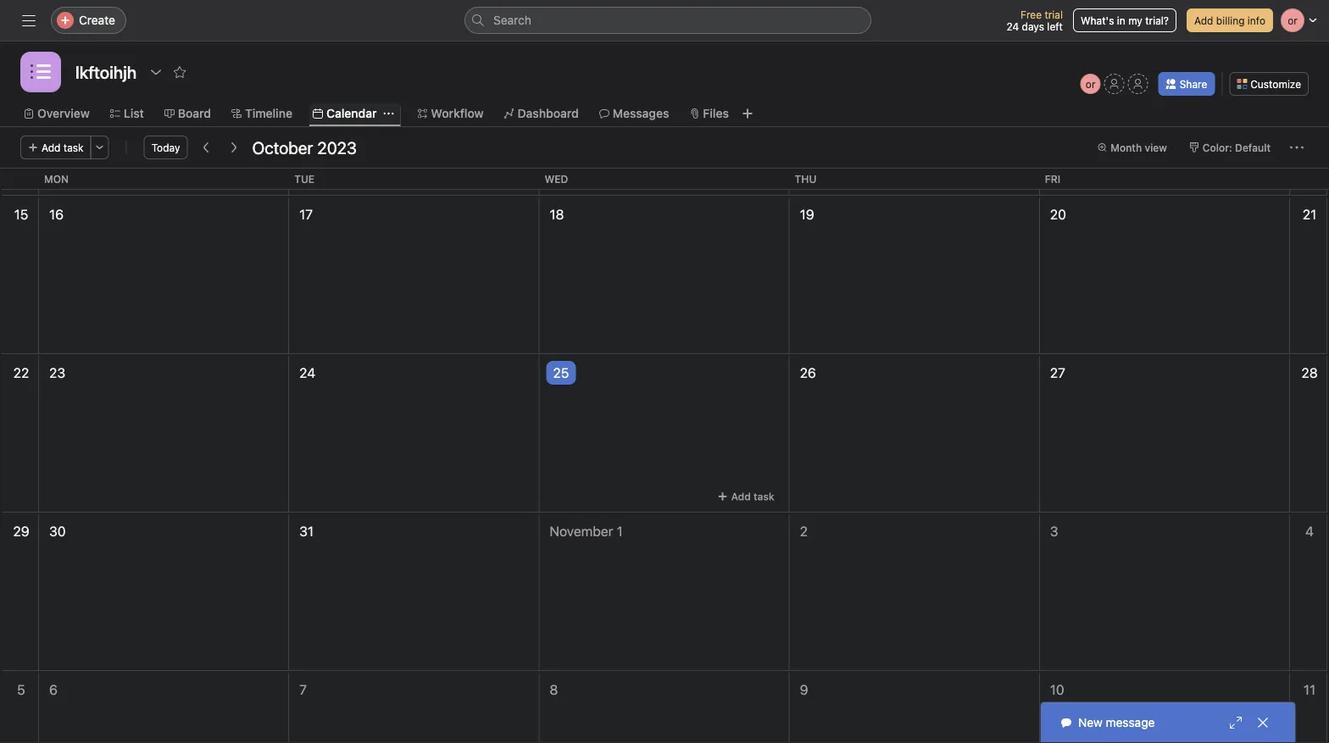 Task type: describe. For each thing, give the bounding box(es) containing it.
20
[[1051, 206, 1067, 223]]

27
[[1051, 365, 1066, 381]]

messages
[[613, 106, 669, 120]]

files
[[703, 106, 729, 120]]

workflow link
[[418, 104, 484, 123]]

timeline link
[[232, 104, 293, 123]]

trial?
[[1146, 14, 1169, 26]]

17
[[300, 206, 313, 223]]

26
[[800, 365, 817, 381]]

customize button
[[1230, 72, 1309, 96]]

share button
[[1159, 72, 1215, 96]]

21
[[1303, 206, 1317, 223]]

9
[[800, 682, 809, 698]]

free trial 24 days left
[[1007, 8, 1063, 32]]

expand new message image
[[1230, 717, 1243, 730]]

close image
[[1257, 717, 1270, 730]]

add task for bottommost add task button
[[732, 491, 775, 503]]

19
[[800, 206, 815, 223]]

view
[[1145, 142, 1168, 153]]

month view button
[[1090, 136, 1175, 159]]

8
[[550, 682, 558, 698]]

add billing info
[[1195, 14, 1266, 26]]

expand sidebar image
[[22, 14, 36, 27]]

list
[[124, 106, 144, 120]]

what's in my trial? button
[[1074, 8, 1177, 32]]

15
[[14, 206, 28, 223]]

1 horizontal spatial add
[[732, 491, 751, 503]]

5
[[17, 682, 25, 698]]

november
[[550, 524, 613, 540]]

list link
[[110, 104, 144, 123]]

list image
[[31, 62, 51, 82]]

customize
[[1251, 78, 1302, 90]]

add tab image
[[741, 107, 755, 120]]

create
[[79, 13, 115, 27]]

board
[[178, 106, 211, 120]]

what's
[[1081, 14, 1115, 26]]

month view
[[1111, 142, 1168, 153]]

days
[[1022, 20, 1045, 32]]

today button
[[144, 136, 188, 159]]

free
[[1021, 8, 1042, 20]]

10
[[1051, 682, 1065, 698]]

today
[[151, 142, 180, 153]]

show options image
[[149, 65, 163, 79]]

search
[[494, 13, 532, 27]]

1 vertical spatial add task button
[[710, 485, 782, 509]]

0 horizontal spatial 24
[[300, 365, 316, 381]]

dashboard
[[518, 106, 579, 120]]

0 horizontal spatial more actions image
[[95, 142, 105, 153]]

calendar link
[[313, 104, 377, 123]]

30
[[49, 524, 66, 540]]

1 horizontal spatial more actions image
[[1291, 141, 1304, 154]]

search list box
[[465, 7, 872, 34]]

tue
[[294, 173, 315, 185]]

share
[[1180, 78, 1208, 90]]

billing
[[1217, 14, 1245, 26]]

add billing info button
[[1187, 8, 1274, 32]]

11
[[1304, 682, 1316, 698]]

31
[[300, 524, 314, 540]]

dashboard link
[[504, 104, 579, 123]]



Task type: vqa. For each thing, say whether or not it's contained in the screenshot.
28
yes



Task type: locate. For each thing, give the bounding box(es) containing it.
mon
[[44, 173, 69, 185]]

1 vertical spatial add
[[42, 142, 61, 153]]

add task for left add task button
[[42, 142, 84, 153]]

add inside add billing info button
[[1195, 14, 1214, 26]]

1 horizontal spatial add task
[[732, 491, 775, 503]]

None text field
[[71, 57, 141, 87]]

november 1
[[550, 524, 623, 540]]

0 horizontal spatial add task
[[42, 142, 84, 153]]

0 vertical spatial add
[[1195, 14, 1214, 26]]

create button
[[51, 7, 126, 34]]

overview link
[[24, 104, 90, 123]]

1 horizontal spatial task
[[754, 491, 775, 503]]

6
[[49, 682, 58, 698]]

workflow
[[431, 106, 484, 120]]

timeline
[[245, 106, 293, 120]]

23
[[49, 365, 65, 381]]

color:
[[1203, 142, 1233, 153]]

2 horizontal spatial add
[[1195, 14, 1214, 26]]

left
[[1048, 20, 1063, 32]]

1 horizontal spatial 24
[[1007, 20, 1020, 32]]

add task
[[42, 142, 84, 153], [732, 491, 775, 503]]

october 2023
[[252, 137, 357, 157]]

3
[[1051, 524, 1059, 540]]

info
[[1248, 14, 1266, 26]]

october
[[252, 137, 313, 157]]

1 vertical spatial 24
[[300, 365, 316, 381]]

0 horizontal spatial task
[[63, 142, 84, 153]]

1 horizontal spatial add task button
[[710, 485, 782, 509]]

24 inside the free trial 24 days left
[[1007, 20, 1020, 32]]

0 horizontal spatial add task button
[[20, 136, 91, 159]]

what's in my trial?
[[1081, 14, 1169, 26]]

thu
[[795, 173, 817, 185]]

0 vertical spatial add task button
[[20, 136, 91, 159]]

files link
[[690, 104, 729, 123]]

0 horizontal spatial add
[[42, 142, 61, 153]]

1
[[617, 524, 623, 540]]

16
[[49, 206, 64, 223]]

0 vertical spatial task
[[63, 142, 84, 153]]

28
[[1302, 365, 1318, 381]]

next month image
[[227, 141, 240, 154]]

color: default
[[1203, 142, 1271, 153]]

color: default button
[[1182, 136, 1279, 159]]

fri
[[1045, 173, 1061, 185]]

1 vertical spatial task
[[754, 491, 775, 503]]

search button
[[465, 7, 872, 34]]

wed
[[545, 173, 568, 185]]

22
[[13, 365, 29, 381]]

2 vertical spatial add
[[732, 491, 751, 503]]

my
[[1129, 14, 1143, 26]]

previous month image
[[200, 141, 213, 154]]

add task button
[[20, 136, 91, 159], [710, 485, 782, 509]]

trial
[[1045, 8, 1063, 20]]

more actions image
[[1291, 141, 1304, 154], [95, 142, 105, 153]]

2023
[[317, 137, 357, 157]]

or
[[1086, 78, 1096, 90]]

0 vertical spatial add task
[[42, 142, 84, 153]]

0 vertical spatial 24
[[1007, 20, 1020, 32]]

month
[[1111, 142, 1142, 153]]

calendar
[[326, 106, 377, 120]]

7
[[300, 682, 307, 698]]

29
[[13, 524, 29, 540]]

25
[[553, 365, 569, 381]]

task
[[63, 142, 84, 153], [754, 491, 775, 503]]

add to starred image
[[173, 65, 187, 79]]

board link
[[164, 104, 211, 123]]

or button
[[1081, 74, 1101, 94]]

add
[[1195, 14, 1214, 26], [42, 142, 61, 153], [732, 491, 751, 503]]

18
[[550, 206, 564, 223]]

default
[[1236, 142, 1271, 153]]

in
[[1118, 14, 1126, 26]]

messages link
[[599, 104, 669, 123]]

1 vertical spatial add task
[[732, 491, 775, 503]]

2
[[800, 524, 808, 540]]

new message
[[1079, 716, 1155, 730]]

tab actions image
[[384, 109, 394, 119]]

4
[[1306, 524, 1314, 540]]

overview
[[37, 106, 90, 120]]

24
[[1007, 20, 1020, 32], [300, 365, 316, 381]]



